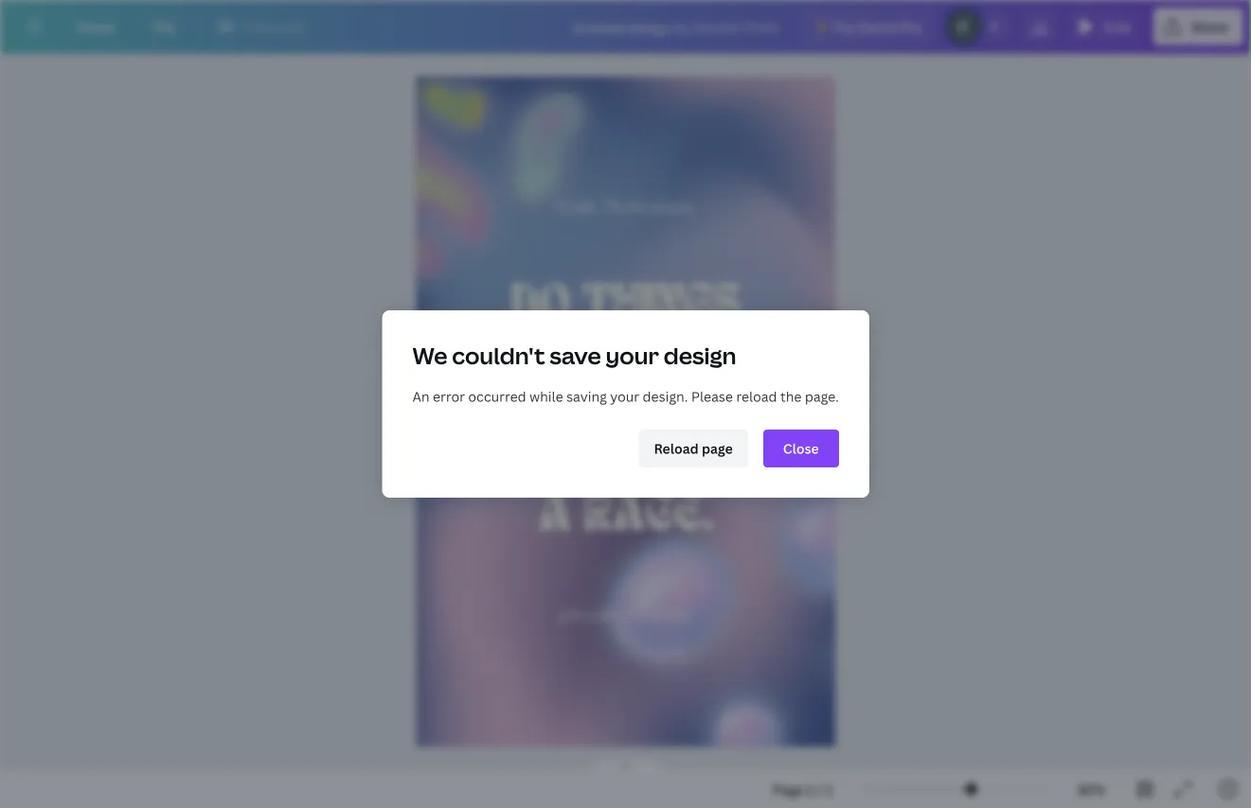 Task type: vqa. For each thing, say whether or not it's contained in the screenshot.
Kendall
yes



Task type: locate. For each thing, give the bounding box(es) containing it.
page 1 / 1
[[773, 781, 832, 799]]

page.
[[805, 388, 839, 406]]

do things at your own pace. life's not
[[497, 281, 753, 490]]

@reallygreatsite
[[557, 604, 694, 626]]

daily motivation
[[558, 196, 692, 217]]

your right "saving"
[[610, 388, 639, 406]]

view only
[[245, 18, 306, 36]]

0 vertical spatial design
[[628, 18, 670, 36]]

your
[[603, 334, 723, 385], [606, 340, 659, 371], [610, 388, 639, 406]]

motivation
[[603, 196, 692, 217]]

reload
[[654, 440, 698, 458]]

1 1 from the left
[[807, 781, 814, 799]]

design
[[628, 18, 670, 36], [664, 340, 736, 371]]

only
[[278, 18, 306, 36]]

your up design.
[[603, 334, 723, 385]]

your for couldn't
[[606, 340, 659, 371]]

an error occurred while saving your design. please reload the page.
[[412, 388, 839, 406]]

2 1 from the left
[[825, 781, 832, 799]]

your up an error occurred while saving your design. please reload the page.
[[606, 340, 659, 371]]

1 horizontal spatial 1
[[825, 781, 832, 799]]

while
[[529, 388, 563, 406]]

main menu bar
[[0, 0, 1251, 54]]

untitled
[[572, 18, 625, 36]]

own
[[497, 386, 611, 438]]

your for things
[[603, 334, 723, 385]]

things
[[582, 281, 740, 333]]

kendall
[[693, 18, 741, 36]]

0 horizontal spatial 1
[[807, 781, 814, 799]]

not
[[652, 438, 743, 490]]

home link
[[61, 8, 130, 45]]

we
[[412, 340, 447, 371]]

by
[[674, 18, 690, 36]]

try
[[833, 18, 854, 36]]

design up please
[[664, 340, 736, 371]]

reload
[[736, 388, 777, 406]]

untitled design by kendall parks
[[572, 18, 779, 36]]

design left "by"
[[628, 18, 670, 36]]

save
[[550, 340, 601, 371]]

your inside do things at your own pace. life's not
[[603, 334, 723, 385]]

race.
[[583, 491, 713, 543]]

1 right /
[[825, 781, 832, 799]]

1 left /
[[807, 781, 814, 799]]

canva
[[857, 18, 897, 36]]

design.
[[642, 388, 688, 406]]

5.0s button
[[1066, 8, 1146, 45]]

pace.
[[624, 386, 753, 438]]

close
[[783, 440, 819, 458]]

1
[[807, 781, 814, 799], [825, 781, 832, 799]]

please
[[691, 388, 733, 406]]

an
[[412, 388, 429, 406]]

reload page
[[654, 440, 733, 458]]

show pages image
[[580, 758, 671, 773]]

5.0s
[[1104, 18, 1131, 36]]



Task type: describe. For each thing, give the bounding box(es) containing it.
close button
[[763, 430, 839, 468]]

pro
[[900, 18, 922, 36]]

parks
[[745, 18, 779, 36]]

reload page button
[[639, 430, 748, 468]]

error
[[433, 388, 465, 406]]

view only status
[[207, 15, 315, 38]]

a race.
[[538, 491, 713, 543]]

try canva pro
[[833, 18, 922, 36]]

try canva pro button
[[801, 8, 938, 45]]

couldn't
[[452, 340, 545, 371]]

daily
[[558, 196, 599, 217]]

the
[[780, 388, 801, 406]]

design inside main menu bar
[[628, 18, 670, 36]]

home
[[76, 18, 114, 36]]

we couldn't save your design
[[412, 340, 736, 371]]

view
[[245, 18, 275, 36]]

saving
[[566, 388, 607, 406]]

/
[[817, 781, 822, 799]]

1 vertical spatial design
[[664, 340, 736, 371]]

life's
[[507, 438, 640, 490]]

at
[[528, 334, 591, 385]]

page
[[773, 781, 804, 799]]

do
[[510, 281, 570, 333]]

page
[[702, 440, 733, 458]]

a
[[538, 491, 571, 543]]

occurred
[[468, 388, 526, 406]]



